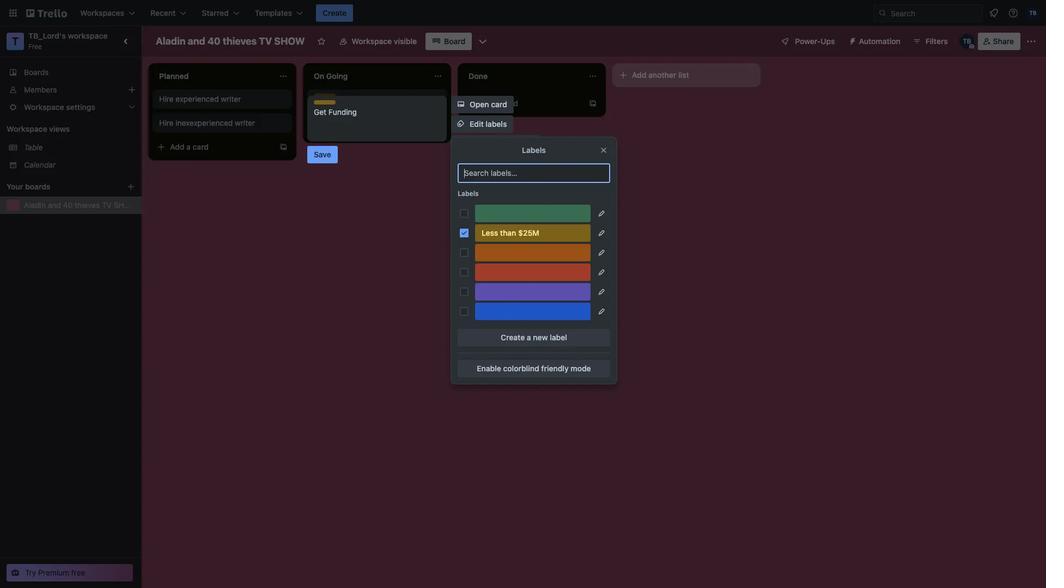 Task type: vqa. For each thing, say whether or not it's contained in the screenshot.
Learn more about collaborator limits Link
no



Task type: locate. For each thing, give the bounding box(es) containing it.
1 vertical spatial aladin
[[24, 201, 46, 210]]

create
[[323, 8, 347, 17], [501, 333, 525, 342]]

1 horizontal spatial labels
[[522, 146, 546, 155]]

create from template… image
[[279, 143, 288, 152]]

0 vertical spatial a
[[496, 99, 500, 108]]

1 vertical spatial tv
[[102, 201, 112, 210]]

hire inexexperienced writer
[[159, 118, 255, 128]]

card
[[502, 99, 518, 108], [491, 100, 507, 109], [193, 142, 209, 152]]

add a card button up labels
[[462, 95, 584, 112]]

color: green, title: none image
[[475, 205, 591, 222]]

add down inexexperienced
[[170, 142, 184, 152]]

hire left the experienced
[[159, 94, 174, 104]]

1 vertical spatial writer
[[235, 118, 255, 128]]

another
[[649, 70, 677, 80]]

show menu image
[[1026, 36, 1037, 47]]

change up 'move'
[[470, 159, 498, 168]]

label
[[550, 333, 567, 342]]

a down inexexperienced
[[186, 142, 191, 152]]

0 vertical spatial 40
[[208, 35, 221, 47]]

labels down 'move'
[[458, 190, 479, 198]]

sm image
[[844, 33, 859, 48]]

1 vertical spatial aladin and 40 thieves tv show
[[24, 201, 137, 210]]

0 horizontal spatial a
[[186, 142, 191, 152]]

open card
[[470, 100, 507, 109]]

filters button
[[910, 33, 952, 50]]

show down add board image
[[114, 201, 137, 210]]

1 horizontal spatial aladin and 40 thieves tv show
[[156, 35, 305, 47]]

automation button
[[844, 33, 907, 50]]

boards link
[[0, 64, 142, 81]]

1 vertical spatial 40
[[63, 201, 73, 210]]

board link
[[426, 33, 472, 50]]

color: yellow, title: "less than $25m" element up the save
[[314, 100, 336, 105]]

0 horizontal spatial 40
[[63, 201, 73, 210]]

workspace
[[68, 31, 108, 40]]

funding
[[329, 101, 357, 110]]

1 horizontal spatial 40
[[208, 35, 221, 47]]

aladin
[[156, 35, 186, 47], [24, 201, 46, 210]]

0 vertical spatial thieves
[[223, 35, 257, 47]]

workspace inside button
[[352, 37, 392, 46]]

a left new
[[527, 333, 531, 342]]

1 horizontal spatial a
[[496, 99, 500, 108]]

card down inexexperienced
[[193, 142, 209, 152]]

color: yellow, title: "less than $25m" element up "get"
[[314, 94, 336, 98]]

workspace visible button
[[332, 33, 424, 50]]

0 vertical spatial workspace
[[352, 37, 392, 46]]

1 horizontal spatial add a card button
[[462, 95, 584, 112]]

1 vertical spatial create
[[501, 333, 525, 342]]

1 horizontal spatial tv
[[259, 35, 272, 47]]

1 edit from the top
[[470, 119, 484, 129]]

0 horizontal spatial add
[[170, 142, 184, 152]]

0 horizontal spatial thieves
[[75, 201, 100, 210]]

2 vertical spatial add
[[170, 142, 184, 152]]

40
[[208, 35, 221, 47], [63, 201, 73, 210]]

2 vertical spatial color: yellow, title: "less than $25m" element
[[475, 225, 591, 242]]

0 horizontal spatial create
[[323, 8, 347, 17]]

add a card down inexexperienced
[[170, 142, 209, 152]]

create a new label
[[501, 333, 567, 342]]

Get Funding text field
[[314, 107, 440, 137]]

0 horizontal spatial workspace
[[7, 124, 47, 134]]

writer up hire inexexperienced writer link
[[221, 94, 241, 104]]

writer down "hire experienced writer" link
[[235, 118, 255, 128]]

1 vertical spatial add
[[480, 99, 494, 108]]

1 hire from the top
[[159, 94, 174, 104]]

edit for edit dates
[[470, 217, 484, 227]]

add up edit labels
[[480, 99, 494, 108]]

0 horizontal spatial add a card button
[[153, 138, 275, 156]]

less
[[482, 228, 498, 238]]

writer for hire inexexperienced writer
[[235, 118, 255, 128]]

show
[[274, 35, 305, 47], [114, 201, 137, 210]]

writer
[[221, 94, 241, 104], [235, 118, 255, 128]]

0 vertical spatial add
[[632, 70, 647, 80]]

1 vertical spatial thieves
[[75, 201, 100, 210]]

writer for hire experienced writer
[[221, 94, 241, 104]]

color: yellow, title: "less than $25m" element up color: orange, title: none image
[[475, 225, 591, 242]]

try premium free button
[[7, 565, 133, 582]]

0 vertical spatial edit
[[470, 119, 484, 129]]

save button
[[307, 146, 338, 164]]

archive
[[470, 237, 497, 246]]

add for 'add another list' button
[[632, 70, 647, 80]]

mode
[[571, 364, 591, 373]]

edit left labels
[[470, 119, 484, 129]]

0 horizontal spatial and
[[48, 201, 61, 210]]

a inside 'button'
[[527, 333, 531, 342]]

1 vertical spatial labels
[[458, 190, 479, 198]]

0 vertical spatial add a card
[[480, 99, 518, 108]]

1 horizontal spatial add a card
[[480, 99, 518, 108]]

a right open
[[496, 99, 500, 108]]

enable colorblind friendly mode
[[477, 364, 591, 373]]

hire experienced writer link
[[159, 94, 286, 105]]

0 vertical spatial create
[[323, 8, 347, 17]]

add inside 'add another list' button
[[632, 70, 647, 80]]

tyler black (tylerblack44) image
[[1027, 7, 1040, 20]]

move
[[470, 178, 489, 188]]

0 vertical spatial labels
[[522, 146, 546, 155]]

edit
[[470, 119, 484, 129], [470, 217, 484, 227]]

40 inside text box
[[208, 35, 221, 47]]

create inside 'button'
[[501, 333, 525, 342]]

0 horizontal spatial aladin and 40 thieves tv show
[[24, 201, 137, 210]]

1 vertical spatial show
[[114, 201, 137, 210]]

add a card for create from template… icon
[[170, 142, 209, 152]]

1 horizontal spatial create
[[501, 333, 525, 342]]

new
[[533, 333, 548, 342]]

and
[[188, 35, 205, 47], [48, 201, 61, 210]]

color: yellow, title: "less than $25m" element
[[314, 94, 336, 98], [314, 100, 336, 105], [475, 225, 591, 242]]

change down the edit labels button
[[470, 139, 498, 148]]

2 horizontal spatial add
[[632, 70, 647, 80]]

1 vertical spatial add a card
[[170, 142, 209, 152]]

thieves
[[223, 35, 257, 47], [75, 201, 100, 210]]

a
[[496, 99, 500, 108], [186, 142, 191, 152], [527, 333, 531, 342]]

add a card up labels
[[480, 99, 518, 108]]

workspace up table
[[7, 124, 47, 134]]

a for add a card "button" for create from template… image
[[496, 99, 500, 108]]

0 vertical spatial tv
[[259, 35, 272, 47]]

2 vertical spatial a
[[527, 333, 531, 342]]

color: purple, title: none image
[[475, 283, 591, 301]]

1 vertical spatial edit
[[470, 217, 484, 227]]

1 horizontal spatial workspace
[[352, 37, 392, 46]]

0 horizontal spatial show
[[114, 201, 137, 210]]

labels
[[522, 146, 546, 155], [458, 190, 479, 198]]

add another list button
[[613, 63, 761, 87]]

add left the another
[[632, 70, 647, 80]]

primary element
[[0, 0, 1047, 26]]

show inside text box
[[274, 35, 305, 47]]

hire left inexexperienced
[[159, 118, 174, 128]]

get funding link
[[314, 100, 440, 111]]

0 vertical spatial change
[[470, 139, 498, 148]]

board
[[444, 37, 466, 46]]

create for create a new label
[[501, 333, 525, 342]]

2 change from the top
[[470, 159, 498, 168]]

inexexperienced
[[176, 118, 233, 128]]

labels up search labels… text box
[[522, 146, 546, 155]]

share button
[[978, 33, 1021, 50]]

friendly
[[541, 364, 569, 373]]

2 horizontal spatial a
[[527, 333, 531, 342]]

calendar link
[[24, 160, 135, 171]]

create button
[[316, 4, 353, 22]]

ups
[[821, 37, 835, 46]]

workspace visible
[[352, 37, 417, 46]]

add a card button
[[462, 95, 584, 112], [153, 138, 275, 156]]

0 vertical spatial color: yellow, title: "less than $25m" element
[[314, 94, 336, 98]]

aladin and 40 thieves tv show inside text box
[[156, 35, 305, 47]]

add a card button down hire inexexperienced writer
[[153, 138, 275, 156]]

1 horizontal spatial and
[[188, 35, 205, 47]]

1 change from the top
[[470, 139, 498, 148]]

add board image
[[126, 183, 135, 191]]

open card link
[[451, 96, 514, 113]]

2 edit from the top
[[470, 217, 484, 227]]

1 vertical spatial a
[[186, 142, 191, 152]]

hire for hire inexexperienced writer
[[159, 118, 174, 128]]

change
[[470, 139, 498, 148], [470, 159, 498, 168]]

free
[[71, 569, 85, 578]]

1 horizontal spatial add
[[480, 99, 494, 108]]

add for add a card "button" corresponding to create from template… icon
[[170, 142, 184, 152]]

1 vertical spatial add a card button
[[153, 138, 275, 156]]

tv
[[259, 35, 272, 47], [102, 201, 112, 210]]

search image
[[879, 9, 887, 17]]

calendar
[[24, 160, 56, 170]]

create left new
[[501, 333, 525, 342]]

1 horizontal spatial show
[[274, 35, 305, 47]]

2 hire from the top
[[159, 118, 174, 128]]

1 horizontal spatial thieves
[[223, 35, 257, 47]]

1 vertical spatial and
[[48, 201, 61, 210]]

copy
[[470, 198, 489, 207]]

color: yellow, title: "less than $25m" element containing less than $25m
[[475, 225, 591, 242]]

create up star or unstar board icon
[[323, 8, 347, 17]]

card up labels
[[502, 99, 518, 108]]

0 vertical spatial show
[[274, 35, 305, 47]]

and inside text box
[[188, 35, 205, 47]]

workspace views
[[7, 124, 70, 134]]

your boards with 1 items element
[[7, 180, 110, 194]]

workspace
[[352, 37, 392, 46], [7, 124, 47, 134]]

hire inexexperienced writer link
[[159, 118, 286, 129]]

card for create from template… image
[[502, 99, 518, 108]]

create inside button
[[323, 8, 347, 17]]

0 vertical spatial hire
[[159, 94, 174, 104]]

1 vertical spatial hire
[[159, 118, 174, 128]]

edit up less
[[470, 217, 484, 227]]

1 vertical spatial change
[[470, 159, 498, 168]]

add a card
[[480, 99, 518, 108], [170, 142, 209, 152]]

0 horizontal spatial labels
[[458, 190, 479, 198]]

0 vertical spatial aladin and 40 thieves tv show
[[156, 35, 305, 47]]

workspace for workspace visible
[[352, 37, 392, 46]]

0 vertical spatial aladin
[[156, 35, 186, 47]]

0 vertical spatial and
[[188, 35, 205, 47]]

1 vertical spatial workspace
[[7, 124, 47, 134]]

0 vertical spatial add a card button
[[462, 95, 584, 112]]

1 horizontal spatial aladin
[[156, 35, 186, 47]]

0 horizontal spatial add a card
[[170, 142, 209, 152]]

edit labels
[[470, 119, 507, 129]]

aladin and 40 thieves tv show
[[156, 35, 305, 47], [24, 201, 137, 210]]

0 vertical spatial writer
[[221, 94, 241, 104]]

0 horizontal spatial tv
[[102, 201, 112, 210]]

experienced
[[176, 94, 219, 104]]

open
[[470, 100, 489, 109]]

show left star or unstar board icon
[[274, 35, 305, 47]]

0 horizontal spatial aladin
[[24, 201, 46, 210]]

archive button
[[451, 233, 504, 251]]

workspace left visible
[[352, 37, 392, 46]]

labels
[[486, 119, 507, 129]]



Task type: describe. For each thing, give the bounding box(es) containing it.
cover
[[500, 159, 520, 168]]

card for create from template… icon
[[193, 142, 209, 152]]

add a card button for create from template… image
[[462, 95, 584, 112]]

thieves inside 'aladin and 40 thieves tv show' text box
[[223, 35, 257, 47]]

add another list
[[632, 70, 689, 80]]

Board name text field
[[150, 33, 310, 50]]

get
[[314, 101, 327, 110]]

table link
[[24, 142, 135, 153]]

hire for hire experienced writer
[[159, 94, 174, 104]]

your boards
[[7, 182, 51, 191]]

edit for edit labels
[[470, 119, 484, 129]]

card right open
[[491, 100, 507, 109]]

members
[[24, 85, 57, 94]]

visible
[[394, 37, 417, 46]]

save
[[314, 150, 331, 159]]

tb_lord (tylerblack44) image
[[960, 34, 975, 49]]

tb_lord's workspace free
[[28, 31, 108, 51]]

hire experienced writer
[[159, 94, 241, 104]]

members link
[[0, 81, 142, 99]]

your
[[7, 182, 23, 191]]

$25m
[[518, 228, 539, 238]]

0 notifications image
[[988, 7, 1001, 20]]

color: red, title: none image
[[475, 264, 591, 281]]

power-ups
[[795, 37, 835, 46]]

star or unstar board image
[[317, 37, 326, 46]]

create for create
[[323, 8, 347, 17]]

open information menu image
[[1008, 8, 1019, 19]]

tb_lord's
[[28, 31, 66, 40]]

list
[[679, 70, 689, 80]]

workspace for workspace views
[[7, 124, 47, 134]]

Search labels… text field
[[458, 164, 610, 183]]

views
[[49, 124, 70, 134]]

dates
[[486, 217, 506, 227]]

customize views image
[[478, 36, 489, 47]]

enable colorblind friendly mode button
[[458, 360, 610, 378]]

close popover image
[[600, 146, 608, 155]]

power-
[[795, 37, 821, 46]]

premium
[[38, 569, 69, 578]]

change members
[[470, 139, 533, 148]]

try premium free
[[25, 569, 85, 578]]

add a card for create from template… image
[[480, 99, 518, 108]]

change for change cover
[[470, 159, 498, 168]]

tb_lord's workspace link
[[28, 31, 108, 40]]

filters
[[926, 37, 948, 46]]

edit card image
[[433, 94, 442, 103]]

less than $25m
[[482, 228, 539, 238]]

automation
[[859, 37, 901, 46]]

change cover
[[470, 159, 520, 168]]

add for add a card "button" for create from template… image
[[480, 99, 494, 108]]

change for change members
[[470, 139, 498, 148]]

add a card button for create from template… icon
[[153, 138, 275, 156]]

color: blue, title: none image
[[475, 303, 591, 321]]

edit dates
[[470, 217, 506, 227]]

share
[[994, 37, 1014, 46]]

try
[[25, 569, 36, 578]]

1 vertical spatial color: yellow, title: "less than $25m" element
[[314, 100, 336, 105]]

a for add a card "button" corresponding to create from template… icon
[[186, 142, 191, 152]]

edit labels button
[[451, 116, 514, 133]]

move button
[[451, 174, 496, 192]]

boards
[[25, 182, 51, 191]]

boards
[[24, 68, 49, 77]]

get funding
[[314, 101, 357, 110]]

copy button
[[451, 194, 495, 211]]

tv inside text box
[[259, 35, 272, 47]]

power-ups button
[[774, 33, 842, 50]]

table
[[24, 143, 43, 152]]

members
[[500, 139, 533, 148]]

change cover button
[[451, 155, 526, 172]]

enable
[[477, 364, 501, 373]]

create a new label button
[[458, 329, 610, 347]]

than
[[500, 228, 516, 238]]

color: orange, title: none image
[[475, 244, 591, 262]]

free
[[28, 43, 42, 51]]

colorblind
[[503, 364, 539, 373]]

thieves inside aladin and 40 thieves tv show link
[[75, 201, 100, 210]]

aladin inside text box
[[156, 35, 186, 47]]

aladin and 40 thieves tv show link
[[24, 200, 137, 211]]

t
[[12, 35, 19, 47]]

change members button
[[451, 135, 540, 153]]

t link
[[7, 33, 24, 50]]

Search field
[[887, 5, 983, 21]]

edit dates button
[[451, 214, 513, 231]]

create from template… image
[[589, 99, 597, 108]]



